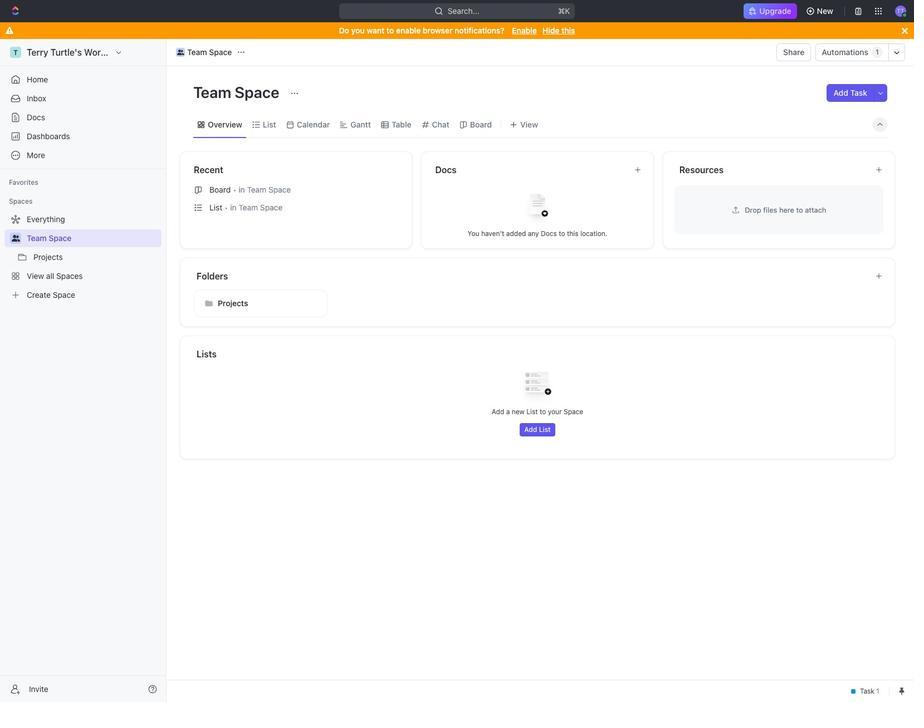 Task type: describe. For each thing, give the bounding box(es) containing it.
favorites button
[[4, 176, 43, 189]]

⌘k
[[558, 6, 570, 16]]

create
[[27, 290, 51, 300]]

space right the your
[[564, 408, 583, 416]]

docs link
[[4, 109, 162, 126]]

board for board
[[470, 119, 492, 129]]

to right any on the top right
[[559, 229, 565, 238]]

team up list • in team space
[[247, 185, 266, 194]]

new
[[512, 408, 525, 416]]

add for add list
[[524, 426, 537, 434]]

gantt
[[351, 119, 371, 129]]

share button
[[777, 43, 811, 61]]

lists button
[[196, 348, 882, 361]]

list link
[[261, 117, 276, 132]]

chat
[[432, 119, 449, 129]]

notifications?
[[455, 26, 504, 35]]

more
[[27, 150, 45, 160]]

in for board
[[239, 185, 245, 194]]

t
[[13, 48, 18, 57]]

list down "recent"
[[209, 203, 222, 212]]

tt
[[897, 7, 904, 14]]

add a new list to your space
[[492, 408, 583, 416]]

upgrade
[[759, 6, 791, 16]]

add for add task
[[834, 88, 848, 97]]

new button
[[801, 2, 840, 20]]

docs inside sidebar navigation
[[27, 113, 45, 122]]

list right the new
[[526, 408, 538, 416]]

spaces inside "link"
[[56, 271, 83, 281]]

all
[[46, 271, 54, 281]]

folders button
[[196, 270, 866, 283]]

projects link
[[33, 248, 159, 266]]

view button
[[506, 111, 542, 138]]

recent
[[194, 165, 223, 175]]

list inside button
[[539, 426, 551, 434]]

add task
[[834, 88, 867, 97]]

home link
[[4, 71, 162, 89]]

board • in team space
[[209, 185, 291, 194]]

hide
[[542, 26, 559, 35]]

team up overview link at the top left of the page
[[193, 83, 231, 101]]

turtle's
[[50, 47, 82, 57]]

do
[[339, 26, 349, 35]]

terry
[[27, 47, 48, 57]]

search...
[[448, 6, 480, 16]]

tree inside sidebar navigation
[[4, 211, 162, 304]]

favorites
[[9, 178, 38, 187]]

resources
[[679, 165, 724, 175]]

space right user group icon
[[209, 47, 232, 57]]

view all spaces link
[[4, 267, 159, 285]]

space down board • in team space
[[260, 203, 283, 212]]

inbox
[[27, 94, 46, 103]]

here
[[779, 205, 794, 214]]

terry turtle's workspace, , element
[[10, 47, 21, 58]]

1 vertical spatial this
[[567, 229, 579, 238]]

0 vertical spatial team space
[[187, 47, 232, 57]]

projects inside button
[[218, 299, 248, 308]]

home
[[27, 75, 48, 84]]

to left the your
[[540, 408, 546, 416]]

any
[[528, 229, 539, 238]]

2 vertical spatial docs
[[541, 229, 557, 238]]

files
[[763, 205, 777, 214]]

workspace
[[84, 47, 130, 57]]

0 vertical spatial team space link
[[173, 46, 235, 59]]

dashboards link
[[4, 128, 162, 145]]

view all spaces
[[27, 271, 83, 281]]

invite
[[29, 684, 48, 694]]

no most used docs image
[[515, 185, 560, 229]]



Task type: locate. For each thing, give the bounding box(es) containing it.
in down board • in team space
[[230, 203, 236, 212]]

team space down everything
[[27, 233, 72, 243]]

gantt link
[[348, 117, 371, 132]]

board for board • in team space
[[209, 185, 231, 194]]

this left location.
[[567, 229, 579, 238]]

projects button
[[194, 290, 328, 318]]

view right board link
[[520, 119, 538, 129]]

enable
[[396, 26, 421, 35]]

1 vertical spatial add
[[492, 408, 504, 416]]

view for view all spaces
[[27, 271, 44, 281]]

team space right user group icon
[[187, 47, 232, 57]]

team
[[187, 47, 207, 57], [193, 83, 231, 101], [247, 185, 266, 194], [239, 203, 258, 212], [27, 233, 47, 243]]

0 vertical spatial in
[[239, 185, 245, 194]]

projects up all
[[33, 252, 63, 262]]

team inside sidebar navigation
[[27, 233, 47, 243]]

0 vertical spatial board
[[470, 119, 492, 129]]

0 horizontal spatial view
[[27, 271, 44, 281]]

terry turtle's workspace
[[27, 47, 130, 57]]

docs right any on the top right
[[541, 229, 557, 238]]

docs down chat link
[[435, 165, 457, 175]]

view for view
[[520, 119, 538, 129]]

space down view all spaces
[[53, 290, 75, 300]]

2 vertical spatial team space
[[27, 233, 72, 243]]

add list
[[524, 426, 551, 434]]

1 horizontal spatial in
[[239, 185, 245, 194]]

resources button
[[679, 163, 866, 177]]

spaces down 'favorites' button
[[9, 197, 33, 206]]

table link
[[389, 117, 411, 132]]

add left a
[[492, 408, 504, 416]]

board right the chat
[[470, 119, 492, 129]]

0 horizontal spatial projects
[[33, 252, 63, 262]]

spaces right all
[[56, 271, 83, 281]]

• for list
[[225, 203, 228, 212]]

0 horizontal spatial in
[[230, 203, 236, 212]]

you
[[351, 26, 365, 35]]

• inside board • in team space
[[233, 185, 236, 194]]

team space inside sidebar navigation
[[27, 233, 72, 243]]

want
[[367, 26, 385, 35]]

new
[[817, 6, 833, 16]]

0 vertical spatial •
[[233, 185, 236, 194]]

everything link
[[4, 211, 159, 228]]

list left calendar link in the left of the page
[[263, 119, 276, 129]]

view left all
[[27, 271, 44, 281]]

•
[[233, 185, 236, 194], [225, 203, 228, 212]]

0 horizontal spatial docs
[[27, 113, 45, 122]]

1 horizontal spatial projects
[[218, 299, 248, 308]]

view inside "link"
[[27, 271, 44, 281]]

0 horizontal spatial •
[[225, 203, 228, 212]]

drop
[[745, 205, 761, 214]]

to right here
[[796, 205, 803, 214]]

board
[[470, 119, 492, 129], [209, 185, 231, 194]]

add inside 'button'
[[834, 88, 848, 97]]

everything
[[27, 214, 65, 224]]

calendar
[[297, 119, 330, 129]]

0 vertical spatial this
[[562, 26, 575, 35]]

this
[[562, 26, 575, 35], [567, 229, 579, 238]]

dashboards
[[27, 131, 70, 141]]

1 vertical spatial •
[[225, 203, 228, 212]]

1 horizontal spatial view
[[520, 119, 538, 129]]

automations
[[822, 47, 868, 57]]

location.
[[580, 229, 607, 238]]

0 vertical spatial add
[[834, 88, 848, 97]]

1 horizontal spatial •
[[233, 185, 236, 194]]

chat link
[[430, 117, 449, 132]]

team space link inside sidebar navigation
[[27, 229, 159, 247]]

0 horizontal spatial add
[[492, 408, 504, 416]]

• for board
[[233, 185, 236, 194]]

docs
[[27, 113, 45, 122], [435, 165, 457, 175], [541, 229, 557, 238]]

1 horizontal spatial team space link
[[173, 46, 235, 59]]

0 horizontal spatial team space link
[[27, 229, 159, 247]]

add
[[834, 88, 848, 97], [492, 408, 504, 416], [524, 426, 537, 434]]

user group image
[[11, 235, 20, 242]]

added
[[506, 229, 526, 238]]

upgrade link
[[744, 3, 797, 19]]

in
[[239, 185, 245, 194], [230, 203, 236, 212]]

this right hide
[[562, 26, 575, 35]]

• inside list • in team space
[[225, 203, 228, 212]]

1 horizontal spatial docs
[[435, 165, 457, 175]]

0 vertical spatial view
[[520, 119, 538, 129]]

no lists icon. image
[[515, 363, 560, 408]]

projects inside sidebar navigation
[[33, 252, 63, 262]]

add task button
[[827, 84, 874, 102]]

user group image
[[177, 50, 184, 55]]

1 vertical spatial projects
[[218, 299, 248, 308]]

1
[[876, 48, 879, 56]]

view button
[[506, 117, 542, 132]]

0 horizontal spatial spaces
[[9, 197, 33, 206]]

your
[[548, 408, 562, 416]]

lists
[[197, 349, 217, 359]]

table
[[392, 119, 411, 129]]

folders
[[197, 271, 228, 281]]

• up list • in team space
[[233, 185, 236, 194]]

task
[[850, 88, 867, 97]]

more button
[[4, 146, 162, 164]]

haven't
[[481, 229, 504, 238]]

list
[[263, 119, 276, 129], [209, 203, 222, 212], [526, 408, 538, 416], [539, 426, 551, 434]]

share
[[783, 47, 805, 57]]

2 horizontal spatial add
[[834, 88, 848, 97]]

1 vertical spatial board
[[209, 185, 231, 194]]

tree
[[4, 211, 162, 304]]

browser
[[423, 26, 453, 35]]

docs down the inbox
[[27, 113, 45, 122]]

0 vertical spatial spaces
[[9, 197, 33, 206]]

add list button
[[520, 423, 555, 437]]

view
[[520, 119, 538, 129], [27, 271, 44, 281]]

board down "recent"
[[209, 185, 231, 194]]

1 vertical spatial team space
[[193, 83, 283, 101]]

space
[[209, 47, 232, 57], [235, 83, 279, 101], [268, 185, 291, 194], [260, 203, 283, 212], [49, 233, 72, 243], [53, 290, 75, 300], [564, 408, 583, 416]]

sidebar navigation
[[0, 39, 169, 702]]

tt button
[[892, 2, 910, 20]]

add left task
[[834, 88, 848, 97]]

2 horizontal spatial docs
[[541, 229, 557, 238]]

you haven't added any docs to this location.
[[468, 229, 607, 238]]

tree containing everything
[[4, 211, 162, 304]]

spaces
[[9, 197, 33, 206], [56, 271, 83, 281]]

drop files here to attach
[[745, 205, 826, 214]]

0 vertical spatial projects
[[33, 252, 63, 262]]

overview link
[[206, 117, 242, 132]]

1 vertical spatial team space link
[[27, 229, 159, 247]]

1 vertical spatial docs
[[435, 165, 457, 175]]

space down everything
[[49, 233, 72, 243]]

projects down the folders
[[218, 299, 248, 308]]

1 vertical spatial in
[[230, 203, 236, 212]]

do you want to enable browser notifications? enable hide this
[[339, 26, 575, 35]]

team space
[[187, 47, 232, 57], [193, 83, 283, 101], [27, 233, 72, 243]]

1 horizontal spatial spaces
[[56, 271, 83, 281]]

list • in team space
[[209, 203, 283, 212]]

enable
[[512, 26, 537, 35]]

1 horizontal spatial add
[[524, 426, 537, 434]]

team space link
[[173, 46, 235, 59], [27, 229, 159, 247]]

• down board • in team space
[[225, 203, 228, 212]]

add for add a new list to your space
[[492, 408, 504, 416]]

you
[[468, 229, 479, 238]]

view inside button
[[520, 119, 538, 129]]

in for list
[[230, 203, 236, 212]]

inbox link
[[4, 90, 162, 108]]

space up list link on the left top of page
[[235, 83, 279, 101]]

to right want
[[387, 26, 394, 35]]

to
[[387, 26, 394, 35], [796, 205, 803, 214], [559, 229, 565, 238], [540, 408, 546, 416]]

in up list • in team space
[[239, 185, 245, 194]]

projects
[[33, 252, 63, 262], [218, 299, 248, 308]]

overview
[[208, 119, 242, 129]]

team down board • in team space
[[239, 203, 258, 212]]

1 vertical spatial spaces
[[56, 271, 83, 281]]

add inside button
[[524, 426, 537, 434]]

calendar link
[[295, 117, 330, 132]]

create space link
[[4, 286, 159, 304]]

space up list • in team space
[[268, 185, 291, 194]]

team right user group icon
[[187, 47, 207, 57]]

add down add a new list to your space
[[524, 426, 537, 434]]

1 vertical spatial view
[[27, 271, 44, 281]]

list down add a new list to your space
[[539, 426, 551, 434]]

0 horizontal spatial board
[[209, 185, 231, 194]]

attach
[[805, 205, 826, 214]]

0 vertical spatial docs
[[27, 113, 45, 122]]

2 vertical spatial add
[[524, 426, 537, 434]]

create space
[[27, 290, 75, 300]]

board link
[[468, 117, 492, 132]]

1 horizontal spatial board
[[470, 119, 492, 129]]

team space up overview
[[193, 83, 283, 101]]

team down everything
[[27, 233, 47, 243]]

a
[[506, 408, 510, 416]]



Task type: vqa. For each thing, say whether or not it's contained in the screenshot.
Recent
yes



